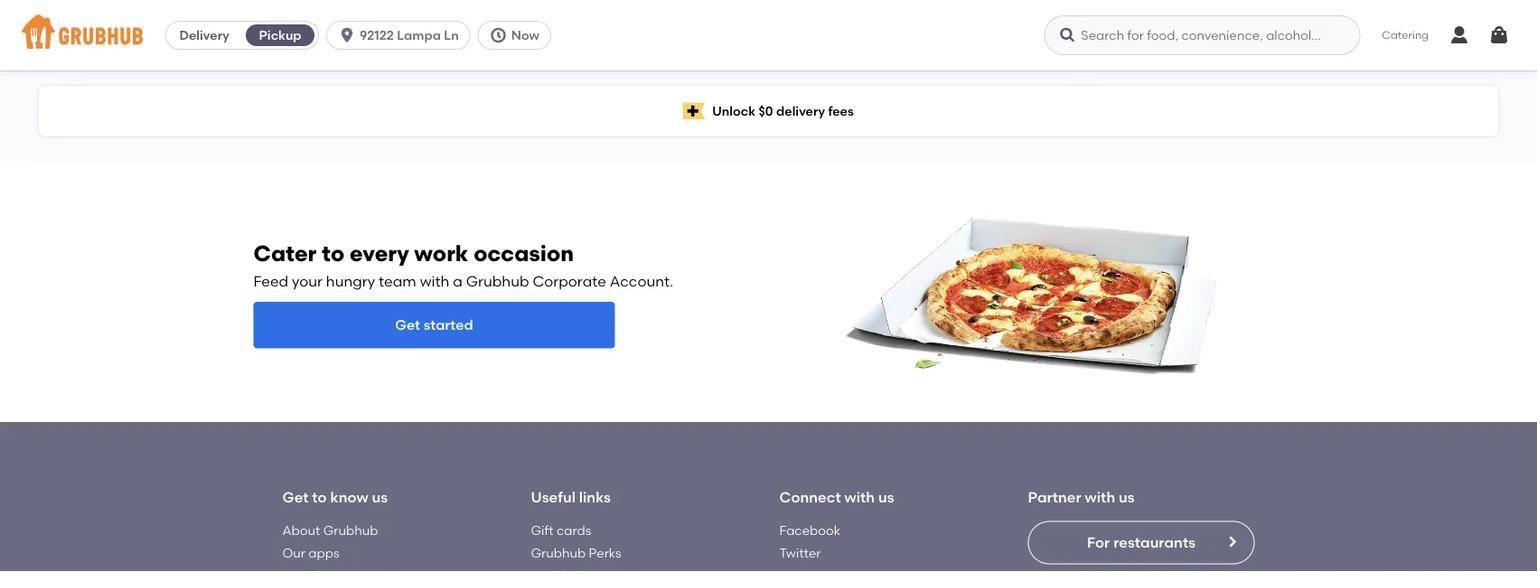 Task type: describe. For each thing, give the bounding box(es) containing it.
$0
[[759, 103, 773, 119]]

92122
[[360, 28, 394, 43]]

apps
[[308, 545, 339, 561]]

for
[[1087, 534, 1110, 551]]

about grubhub our apps
[[282, 522, 378, 561]]

with for partner with us
[[1085, 488, 1115, 506]]

delivery
[[776, 103, 825, 119]]

perks
[[589, 545, 622, 561]]

catering
[[1382, 28, 1429, 41]]

connect with us
[[779, 488, 894, 506]]

right image
[[1225, 535, 1239, 549]]

about grubhub link
[[282, 522, 378, 538]]

get for get to know us
[[282, 488, 309, 506]]

us for partner with us
[[1119, 488, 1135, 506]]

now
[[511, 28, 540, 43]]

every
[[350, 240, 409, 266]]

partner
[[1028, 488, 1082, 506]]

grubhub plus flag logo image
[[683, 103, 705, 120]]

links
[[579, 488, 611, 506]]

facebook twitter
[[779, 522, 841, 561]]

cards
[[557, 522, 591, 538]]

gift
[[531, 522, 554, 538]]

feed
[[253, 272, 288, 290]]

svg image
[[338, 26, 356, 44]]

to for every
[[322, 240, 344, 266]]

gift cards link
[[531, 522, 591, 538]]

your
[[292, 272, 323, 290]]

grubhub inside gift cards grubhub perks
[[531, 545, 586, 561]]

cater
[[253, 240, 317, 266]]

main navigation navigation
[[0, 0, 1537, 70]]

for restaurants link
[[1028, 521, 1255, 564]]

restaurants
[[1114, 534, 1196, 551]]

pickup
[[259, 28, 301, 43]]

lampa
[[397, 28, 441, 43]]

1 us from the left
[[372, 488, 388, 506]]

useful links
[[531, 488, 611, 506]]

useful
[[531, 488, 576, 506]]

occasion
[[474, 240, 574, 266]]

account.
[[610, 272, 673, 290]]

started
[[424, 317, 473, 333]]

grubhub inside cater to every work occasion feed your hungry team with a grubhub corporate account.
[[466, 272, 529, 290]]

about
[[282, 522, 320, 538]]

92122 lampa ln button
[[326, 21, 478, 50]]

92122 lampa ln
[[360, 28, 459, 43]]



Task type: locate. For each thing, give the bounding box(es) containing it.
get for get started
[[395, 317, 420, 333]]

delivery button
[[166, 21, 242, 50]]

0 vertical spatial to
[[322, 240, 344, 266]]

2 horizontal spatial grubhub
[[531, 545, 586, 561]]

Search for food, convenience, alcohol... search field
[[1044, 15, 1360, 55]]

0 horizontal spatial get
[[282, 488, 309, 506]]

0 vertical spatial get
[[395, 317, 420, 333]]

grubhub perks link
[[531, 545, 622, 561]]

hungry
[[326, 272, 375, 290]]

with up the for
[[1085, 488, 1115, 506]]

our apps link
[[282, 545, 339, 561]]

1 horizontal spatial get
[[395, 317, 420, 333]]

to up hungry
[[322, 240, 344, 266]]

get started
[[395, 317, 473, 333]]

connect
[[779, 488, 841, 506]]

get to know us
[[282, 488, 388, 506]]

for restaurants
[[1087, 534, 1196, 551]]

us right connect
[[878, 488, 894, 506]]

2 horizontal spatial us
[[1119, 488, 1135, 506]]

grubhub
[[466, 272, 529, 290], [323, 522, 378, 538], [531, 545, 586, 561]]

0 horizontal spatial grubhub
[[323, 522, 378, 538]]

now button
[[478, 21, 559, 50]]

a
[[453, 272, 463, 290]]

1 horizontal spatial us
[[878, 488, 894, 506]]

facebook
[[779, 522, 841, 538]]

know
[[330, 488, 368, 506]]

grubhub down gift cards link
[[531, 545, 586, 561]]

get left started
[[395, 317, 420, 333]]

get started link
[[253, 302, 615, 349]]

2 vertical spatial grubhub
[[531, 545, 586, 561]]

1 vertical spatial grubhub
[[323, 522, 378, 538]]

ln
[[444, 28, 459, 43]]

with
[[420, 272, 449, 290], [845, 488, 875, 506], [1085, 488, 1115, 506]]

corporate
[[533, 272, 606, 290]]

cater to every work occasion feed your hungry team with a grubhub corporate account.
[[253, 240, 673, 290]]

to
[[322, 240, 344, 266], [312, 488, 327, 506]]

fees
[[828, 103, 854, 119]]

1 horizontal spatial with
[[845, 488, 875, 506]]

1 vertical spatial to
[[312, 488, 327, 506]]

work
[[414, 240, 468, 266]]

with left a
[[420, 272, 449, 290]]

2 us from the left
[[878, 488, 894, 506]]

catering button
[[1369, 15, 1441, 56]]

grubhub down occasion
[[466, 272, 529, 290]]

to left know
[[312, 488, 327, 506]]

1 horizontal spatial grubhub
[[466, 272, 529, 290]]

team
[[379, 272, 416, 290]]

2 horizontal spatial with
[[1085, 488, 1115, 506]]

to inside cater to every work occasion feed your hungry team with a grubhub corporate account.
[[322, 240, 344, 266]]

get up 'about'
[[282, 488, 309, 506]]

grubhub down know
[[323, 522, 378, 538]]

us
[[372, 488, 388, 506], [878, 488, 894, 506], [1119, 488, 1135, 506]]

0 horizontal spatial us
[[372, 488, 388, 506]]

get
[[395, 317, 420, 333], [282, 488, 309, 506]]

facebook link
[[779, 522, 841, 538]]

1 vertical spatial get
[[282, 488, 309, 506]]

partner with us
[[1028, 488, 1135, 506]]

our
[[282, 545, 305, 561]]

0 vertical spatial grubhub
[[466, 272, 529, 290]]

svg image
[[1449, 24, 1470, 46], [1488, 24, 1510, 46], [490, 26, 508, 44], [1059, 26, 1077, 44]]

unlock
[[712, 103, 756, 119]]

3 us from the left
[[1119, 488, 1135, 506]]

us for connect with us
[[878, 488, 894, 506]]

grubhub inside about grubhub our apps
[[323, 522, 378, 538]]

with for connect with us
[[845, 488, 875, 506]]

gift cards grubhub perks
[[531, 522, 622, 561]]

twitter link
[[779, 545, 821, 561]]

us right know
[[372, 488, 388, 506]]

twitter
[[779, 545, 821, 561]]

unlock $0 delivery fees
[[712, 103, 854, 119]]

0 horizontal spatial with
[[420, 272, 449, 290]]

with inside cater to every work occasion feed your hungry team with a grubhub corporate account.
[[420, 272, 449, 290]]

us up the for restaurants
[[1119, 488, 1135, 506]]

svg image inside now button
[[490, 26, 508, 44]]

pickup button
[[242, 21, 318, 50]]

to for know
[[312, 488, 327, 506]]

delivery
[[179, 28, 229, 43]]

with right connect
[[845, 488, 875, 506]]



Task type: vqa. For each thing, say whether or not it's contained in the screenshot.
TO related to know
yes



